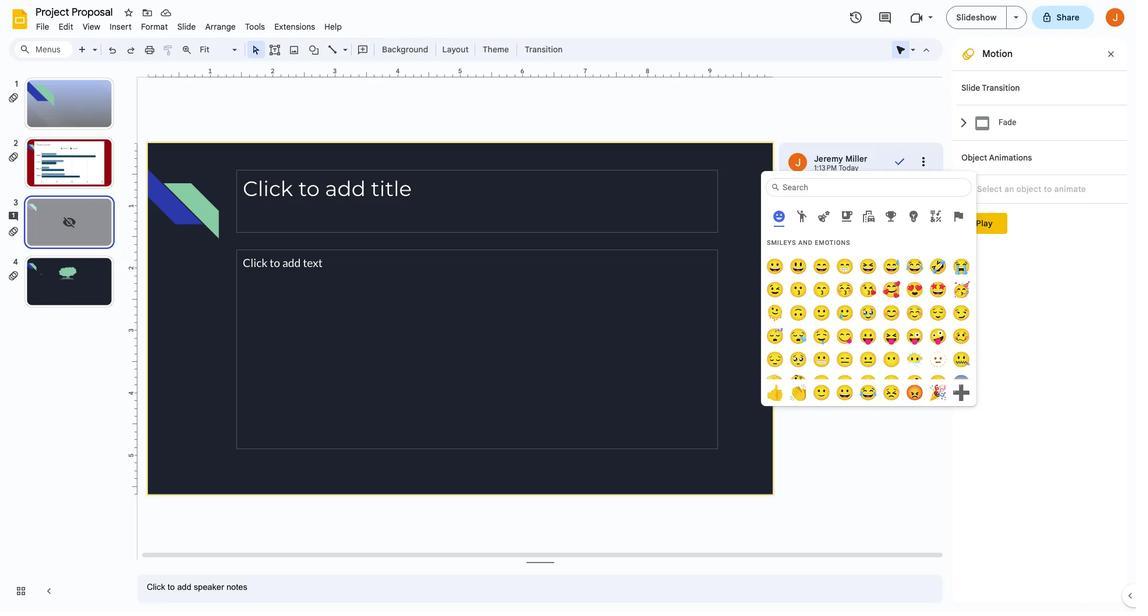 Task type: vqa. For each thing, say whether or not it's contained in the screenshot.
Miller
yes



Task type: describe. For each thing, give the bounding box(es) containing it.
extensions
[[274, 22, 315, 32]]

😜 image
[[906, 328, 924, 345]]

view
[[83, 22, 100, 32]]

format menu item
[[136, 20, 173, 34]]

😙 image
[[813, 281, 830, 299]]

1 horizontal spatial 😂 image
[[906, 258, 924, 275]]

slide transition
[[961, 83, 1020, 93]]

tools
[[245, 22, 265, 32]]

please
[[791, 181, 816, 192]]

transition button
[[520, 41, 568, 58]]

0 horizontal spatial 😂 image
[[860, 384, 877, 402]]

background
[[382, 44, 428, 55]]

🥱 image
[[883, 374, 900, 392]]

😔 image
[[766, 351, 784, 369]]

😚 image
[[836, 281, 854, 299]]

😊 image
[[883, 305, 900, 322]]

😱 image
[[953, 374, 970, 392]]

Zoom text field
[[198, 41, 231, 58]]

🥰 image
[[883, 281, 900, 299]]

😬 image
[[813, 351, 830, 369]]

Zoom field
[[196, 41, 242, 58]]

🙂 image for 🙃 icon
[[813, 305, 830, 322]]

file menu item
[[31, 20, 54, 34]]

😃 image
[[790, 258, 807, 275]]

Search text field
[[782, 182, 969, 193]]

jeremy miller 1:13 pm today
[[814, 154, 868, 172]]

🤩 image
[[929, 281, 947, 299]]

motion application
[[0, 0, 1136, 613]]

today
[[839, 164, 859, 172]]

more options... image
[[920, 155, 928, 170]]

🎉 image
[[929, 384, 947, 402]]

➕ image
[[953, 384, 970, 402]]

😄 image
[[813, 258, 830, 275]]

😶 image
[[883, 351, 900, 369]]

fade
[[999, 118, 1016, 127]]

presentation options image
[[1014, 16, 1018, 19]]

🤐 image
[[953, 351, 970, 369]]

slideshow
[[956, 12, 997, 23]]

😐 image
[[860, 351, 877, 369]]

🤣 image
[[929, 258, 947, 275]]

navigation inside motion application
[[0, 66, 128, 613]]

play button
[[961, 213, 1007, 234]]

🤤 image
[[813, 328, 830, 345]]

🙃 image
[[790, 305, 807, 322]]

help menu item
[[320, 20, 347, 34]]

view menu item
[[78, 20, 105, 34]]

😌 image
[[929, 305, 947, 322]]

slide
[[836, 181, 854, 192]]

smileys and emotions
[[767, 239, 850, 247]]

motion section
[[952, 38, 1127, 603]]

background button
[[377, 41, 434, 58]]

theme button
[[477, 41, 514, 58]]

Menus field
[[15, 41, 73, 58]]

object
[[961, 153, 987, 163]]

Rename text field
[[31, 5, 119, 19]]

😉 image
[[766, 281, 784, 299]]

🤗 image
[[906, 374, 924, 392]]

insert menu item
[[105, 20, 136, 34]]

🫥 image
[[929, 351, 947, 369]]

object animations
[[961, 153, 1032, 163]]

🫡 image
[[766, 374, 784, 392]]

😭 image
[[953, 258, 970, 275]]

insert image image
[[287, 41, 301, 58]]

😣 image
[[883, 384, 900, 402]]

emotions
[[815, 239, 850, 247]]

smileys
[[767, 239, 796, 247]]



Task type: locate. For each thing, give the bounding box(es) containing it.
1 vertical spatial slide
[[961, 83, 980, 93]]

😀 image
[[766, 258, 784, 275]]

😅 image
[[883, 258, 900, 275]]

😶‍🌫️ image
[[906, 351, 924, 369]]

slideshow button
[[946, 6, 1007, 29]]

🙂 image left 😀 icon
[[813, 384, 830, 402]]

slide for slide transition
[[961, 83, 980, 93]]

format
[[141, 22, 168, 32]]

share button
[[1032, 6, 1094, 29]]

list containing jeremy miller
[[779, 143, 943, 203]]

🙂 image up 🤤 'image'
[[813, 305, 830, 322]]

arrange
[[205, 22, 236, 32]]

jeremy
[[814, 154, 843, 164]]

extensions menu item
[[270, 20, 320, 34]]

transition
[[525, 44, 563, 55], [982, 83, 1020, 93]]

0 vertical spatial slide
[[177, 22, 196, 32]]

tab list inside motion application
[[766, 206, 972, 227]]

slide for slide
[[177, 22, 196, 32]]

new slide with layout image
[[90, 42, 97, 46]]

🫠 image
[[766, 305, 784, 322]]

and
[[798, 239, 813, 247]]

😏 image
[[953, 305, 970, 322]]

an
[[1004, 184, 1014, 195]]

0 horizontal spatial slide
[[177, 22, 196, 32]]

edit menu item
[[54, 20, 78, 34]]

animate
[[1054, 184, 1086, 195]]

☺️ image
[[906, 305, 924, 322]]

select an object to animate
[[977, 184, 1086, 195]]

shape image
[[307, 41, 321, 58]]

😪 image
[[790, 328, 807, 345]]

menu bar
[[31, 15, 347, 34]]

layout
[[442, 44, 469, 55]]

select
[[977, 184, 1002, 195]]

1 vertical spatial 🙂 image
[[813, 384, 830, 402]]

😂 image right 😀 icon
[[860, 384, 877, 402]]

fade tab
[[957, 105, 1127, 140]]

browse emoji list menu
[[763, 232, 977, 613]]

transition inside motion 'section'
[[982, 83, 1020, 93]]

share
[[1057, 12, 1080, 23]]

😡 image
[[906, 384, 924, 402]]

layout button
[[439, 41, 472, 58]]

menu bar containing file
[[31, 15, 347, 34]]

navigation
[[0, 66, 128, 613]]

👍 image
[[766, 384, 784, 402]]

😑 image
[[836, 351, 854, 369]]

menu bar banner
[[0, 0, 1136, 613]]

0 vertical spatial 🙂 image
[[813, 305, 830, 322]]

😆 image
[[860, 258, 877, 275]]

😁 image
[[836, 258, 854, 275]]

1 horizontal spatial transition
[[982, 83, 1020, 93]]

Star checkbox
[[121, 5, 137, 21]]

🤔 image
[[790, 374, 807, 392]]

transition right theme
[[525, 44, 563, 55]]

menu bar inside 'menu bar' banner
[[31, 15, 347, 34]]

0 horizontal spatial transition
[[525, 44, 563, 55]]

😂 image
[[906, 258, 924, 275], [860, 384, 877, 402]]

tab list
[[766, 206, 972, 227]]

👏 image
[[790, 384, 807, 402]]

😘 image
[[860, 281, 877, 299]]

2 🙂 image from the top
[[813, 384, 830, 402]]

theme
[[483, 44, 509, 55]]

🙂 image
[[813, 305, 830, 322], [813, 384, 830, 402]]

😴 image
[[766, 328, 784, 345]]

tools menu item
[[240, 20, 270, 34]]

slide
[[177, 22, 196, 32], [961, 83, 980, 93]]

😋 image
[[836, 328, 854, 345]]

1 🙂 image from the top
[[813, 305, 830, 322]]

list inside motion application
[[779, 143, 943, 203]]

😗 image
[[790, 281, 807, 299]]

insert
[[110, 22, 132, 32]]

live pointer settings image
[[908, 42, 915, 46]]

😝 image
[[883, 328, 900, 345]]

🥲 image
[[836, 305, 854, 322]]

play
[[976, 218, 993, 229]]

select an object to animate button
[[961, 182, 1094, 196]]

🥹 image
[[860, 305, 877, 322]]

list
[[779, 143, 943, 203]]

🤫 image
[[813, 374, 830, 392]]

main toolbar
[[72, 41, 568, 58]]

🥳 image
[[953, 281, 970, 299]]

edit
[[59, 22, 73, 32]]

🫢 image
[[836, 374, 854, 392]]

😛 image
[[860, 328, 877, 345]]

animations
[[989, 153, 1032, 163]]

slide inside motion 'section'
[[961, 83, 980, 93]]

😍 image
[[906, 281, 924, 299]]

slide inside menu item
[[177, 22, 196, 32]]

jeremy miller image
[[788, 153, 807, 172]]

🫣 image
[[929, 374, 947, 392]]

to
[[1044, 184, 1052, 195]]

1 vertical spatial transition
[[982, 83, 1020, 93]]

🥺 image
[[790, 351, 807, 369]]

motion
[[982, 48, 1013, 60]]

mode and view toolbar
[[892, 38, 936, 61]]

0 vertical spatial transition
[[525, 44, 563, 55]]

object
[[1016, 184, 1042, 195]]

🥴 image
[[953, 328, 970, 345]]

transition inside button
[[525, 44, 563, 55]]

transition down motion
[[982, 83, 1020, 93]]

1 vertical spatial 😂 image
[[860, 384, 877, 402]]

🙂 image for 👏 'icon'
[[813, 384, 830, 402]]

file
[[36, 22, 49, 32]]

1:13 pm
[[814, 164, 837, 172]]

0 vertical spatial 😂 image
[[906, 258, 924, 275]]

😀 image
[[836, 384, 854, 402]]

😂 image right 😅 image
[[906, 258, 924, 275]]

slide menu item
[[173, 20, 201, 34]]

skip
[[819, 181, 834, 192]]

arrange menu item
[[201, 20, 240, 34]]

miller
[[845, 154, 868, 164]]

🤪 image
[[929, 328, 947, 345]]

please skip slide
[[791, 181, 854, 192]]

help
[[325, 22, 342, 32]]

🤭 image
[[860, 374, 877, 392]]

1 horizontal spatial slide
[[961, 83, 980, 93]]



